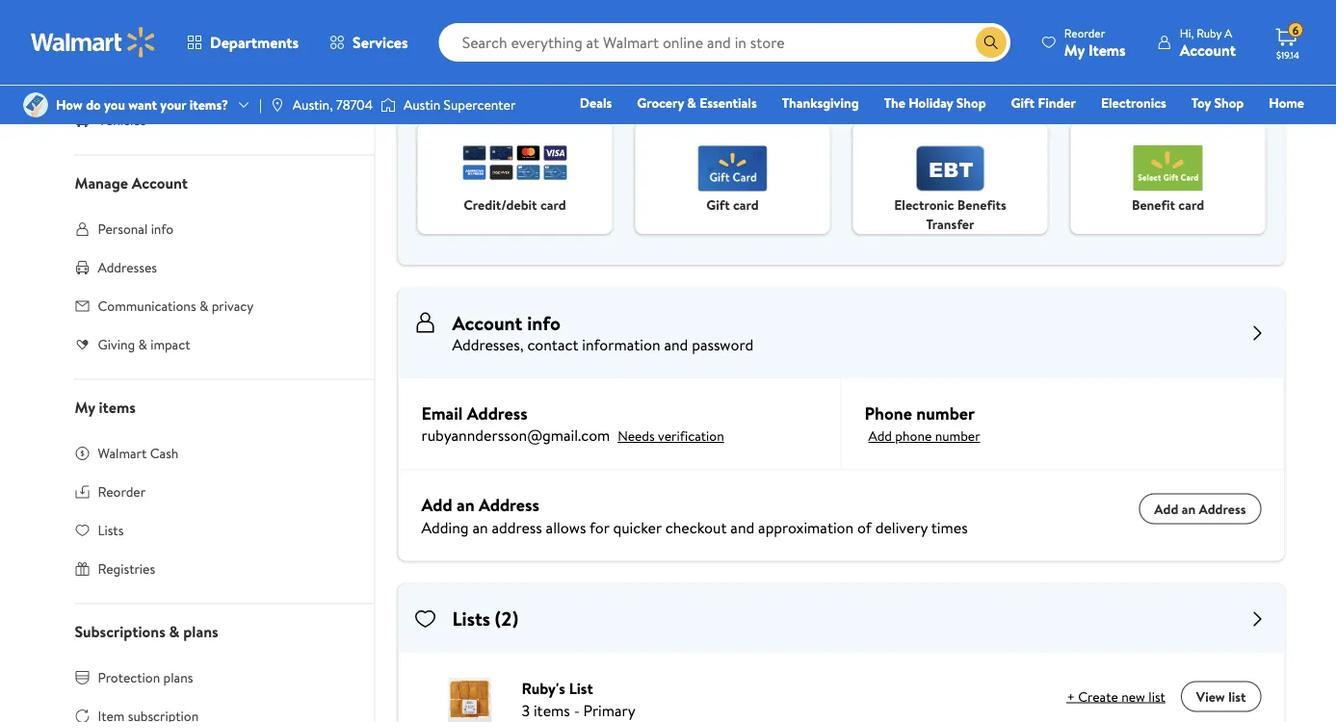 Task type: describe. For each thing, give the bounding box(es) containing it.
2 shop from the left
[[1215, 93, 1244, 112]]

a
[[1225, 25, 1233, 41]]

payment
[[520, 90, 564, 106]]

home
[[1269, 93, 1305, 112]]

& for communications
[[199, 296, 208, 315]]

phone
[[896, 427, 932, 446]]

0 vertical spatial account
[[1180, 39, 1236, 60]]

info for personal
[[151, 219, 174, 238]]

do
[[86, 95, 101, 114]]

benefits
[[958, 196, 1007, 214]]

2 list from the left
[[1149, 688, 1166, 706]]

lists (2) link
[[398, 584, 1285, 654]]

vehicles link
[[52, 101, 374, 139]]

0 vertical spatial items
[[99, 397, 136, 418]]

items?
[[190, 95, 228, 114]]

addresses,
[[452, 334, 524, 356]]

add for add an address adding an address allows for quicker checkout and approximation of delivery times
[[422, 493, 453, 517]]

departments
[[210, 32, 299, 53]]

payment methods link
[[520, 90, 610, 106]]

essentials
[[700, 93, 757, 112]]

info for account
[[527, 309, 561, 336]]

-
[[574, 700, 580, 721]]

electronic benefits transfer image
[[916, 145, 985, 192]]

personal info
[[98, 219, 174, 238]]

add an address
[[1155, 500, 1246, 518]]

austin
[[404, 95, 441, 114]]

departments button
[[172, 19, 314, 66]]

needs verification button
[[614, 426, 724, 447]]

pets
[[98, 72, 123, 91]]

walmart+ link
[[1239, 119, 1313, 140]]

account inside account info addresses, contact information and password
[[452, 309, 523, 336]]

wallet
[[452, 36, 505, 63]]

& for subscriptions
[[169, 621, 180, 642]]

add an address button
[[1139, 494, 1262, 525]]

address for add an address
[[1199, 500, 1246, 518]]

benefit card image
[[1134, 145, 1203, 192]]

transfer
[[927, 215, 975, 234]]

account info addresses, contact information and password
[[452, 309, 754, 356]]

& for giving
[[138, 335, 147, 354]]

address inside email address rubyanndersson@gmail.com needs verification
[[467, 401, 528, 425]]

one debit
[[1157, 120, 1222, 139]]

how
[[56, 95, 83, 114]]

cash
[[150, 444, 179, 463]]

thanksgiving
[[782, 93, 859, 112]]

+ create new list
[[1067, 688, 1166, 706]]

my items
[[75, 397, 136, 418]]

ruby's list 3 items - primary
[[522, 678, 636, 721]]

reorder link
[[52, 473, 374, 511]]

card for credit/debit card
[[540, 196, 566, 214]]

(2)
[[495, 606, 518, 633]]

0 vertical spatial methods
[[602, 36, 675, 63]]

walmart+
[[1247, 120, 1305, 139]]

verification
[[658, 427, 724, 446]]

card for gift card
[[733, 196, 759, 214]]

icon image
[[75, 74, 90, 89]]

gift card
[[707, 196, 759, 214]]

services
[[353, 32, 408, 53]]

protection
[[98, 668, 160, 687]]

reorder for reorder my items
[[1065, 25, 1106, 41]]

0 horizontal spatial |
[[259, 95, 262, 114]]

grocery
[[637, 93, 684, 112]]

personal info link
[[52, 210, 374, 248]]

credit/debit card button
[[418, 122, 612, 234]]

& for grocery
[[687, 93, 697, 112]]

view list button
[[1181, 682, 1262, 713]]

about
[[484, 88, 517, 106]]

credit/debit card image
[[463, 145, 567, 180]]

your profile
[[75, 25, 153, 46]]

your
[[75, 25, 104, 46]]

 image for how do you want your items?
[[23, 93, 48, 118]]

home fashion
[[1013, 93, 1305, 139]]

gift for gift card
[[707, 196, 730, 214]]

quicker
[[613, 517, 662, 538]]

1 vertical spatial plans
[[163, 668, 193, 687]]

one
[[1157, 120, 1186, 139]]

reorder for reorder
[[98, 482, 146, 501]]

more
[[449, 88, 480, 106]]

gift for gift finder
[[1011, 93, 1035, 112]]

$19.14
[[1277, 48, 1300, 61]]

an for add an address adding an address allows for quicker checkout and approximation of delivery times
[[457, 493, 475, 517]]

learn
[[414, 88, 446, 106]]

contact
[[527, 334, 579, 356]]

wallet | payment methods
[[452, 36, 675, 63]]

benefit card button
[[1071, 122, 1266, 234]]

how do you want your items?
[[56, 95, 228, 114]]

add inside phone number add phone number
[[869, 427, 892, 446]]

fashion link
[[1004, 119, 1066, 140]]

one debit link
[[1148, 119, 1231, 140]]

grocery & essentials
[[637, 93, 757, 112]]

registry
[[1083, 120, 1132, 139]]

add an address adding an address allows for quicker checkout and approximation of delivery times
[[422, 493, 968, 538]]

address for add an address adding an address allows for quicker checkout and approximation of delivery times
[[479, 493, 539, 517]]

 image for austin, 78704
[[270, 97, 285, 113]]

registry link
[[1074, 119, 1141, 140]]

78704
[[336, 95, 373, 114]]

items inside the ruby's list 3 items - primary
[[534, 700, 570, 721]]

hi,
[[1180, 25, 1194, 41]]

new
[[1122, 688, 1146, 706]]

walmart cash
[[98, 444, 179, 463]]

and inside 'add an address adding an address allows for quicker checkout and approximation of delivery times'
[[731, 517, 755, 538]]

the holiday shop link
[[876, 93, 995, 113]]

email address rubyanndersson@gmail.com needs verification
[[422, 401, 724, 446]]

ruby's
[[522, 678, 565, 699]]

walmart
[[98, 444, 147, 463]]

1 horizontal spatial |
[[513, 36, 517, 63]]

austin, 78704
[[293, 95, 373, 114]]

lists for lists (2)
[[452, 606, 490, 633]]

delivery
[[876, 517, 928, 538]]

walmart cash link
[[52, 434, 374, 473]]

credit/debit
[[464, 196, 537, 214]]

grocery & essentials link
[[628, 93, 766, 113]]



Task type: locate. For each thing, give the bounding box(es) containing it.
gift inside gift finder link
[[1011, 93, 1035, 112]]

2 horizontal spatial card
[[1179, 196, 1205, 214]]

plans up protection plans link
[[183, 621, 218, 642]]

and right "checkout"
[[731, 517, 755, 538]]

info right personal
[[151, 219, 174, 238]]

1 horizontal spatial my
[[1065, 39, 1085, 60]]

we
[[614, 88, 630, 106]]

1 horizontal spatial card
[[733, 196, 759, 214]]

search icon image
[[984, 35, 999, 50]]

0 horizontal spatial info
[[151, 219, 174, 238]]

reorder down walmart
[[98, 482, 146, 501]]

deals
[[580, 93, 612, 112]]

methods up the accept. on the top of the page
[[602, 36, 675, 63]]

list
[[1229, 687, 1246, 706], [1149, 688, 1166, 706]]

1 vertical spatial |
[[259, 95, 262, 114]]

1 vertical spatial reorder
[[98, 482, 146, 501]]

0 horizontal spatial reorder
[[98, 482, 146, 501]]

ruby
[[1197, 25, 1222, 41]]

electronics link
[[1093, 93, 1175, 113]]

1 horizontal spatial shop
[[1215, 93, 1244, 112]]

allows
[[546, 517, 586, 538]]

view
[[1197, 687, 1225, 706]]

an inside button
[[1182, 500, 1196, 518]]

my inside the reorder my items
[[1065, 39, 1085, 60]]

services button
[[314, 19, 424, 66]]

view list
[[1197, 687, 1246, 706]]

1 horizontal spatial items
[[534, 700, 570, 721]]

0 vertical spatial info
[[151, 219, 174, 238]]

1 horizontal spatial  image
[[270, 97, 285, 113]]

phone
[[865, 401, 912, 425]]

manage account
[[75, 172, 188, 193]]

0 horizontal spatial lists
[[98, 521, 124, 540]]

protection plans link
[[52, 659, 374, 697]]

1 vertical spatial gift
[[707, 196, 730, 214]]

shop right holiday
[[957, 93, 986, 112]]

gift up fashion
[[1011, 93, 1035, 112]]

0 vertical spatial my
[[1065, 39, 1085, 60]]

0 vertical spatial number
[[917, 401, 975, 425]]

1 vertical spatial methods
[[567, 90, 610, 106]]

and
[[664, 334, 688, 356], [731, 517, 755, 538]]

0 horizontal spatial shop
[[957, 93, 986, 112]]

number
[[917, 401, 975, 425], [935, 427, 980, 446]]

2 horizontal spatial account
[[1180, 39, 1236, 60]]

1 vertical spatial info
[[527, 309, 561, 336]]

impact
[[150, 335, 190, 354]]

electronic benefits transfer
[[894, 196, 1007, 234]]

0 horizontal spatial gift
[[707, 196, 730, 214]]

1 horizontal spatial list
[[1229, 687, 1246, 706]]

items
[[99, 397, 136, 418], [534, 700, 570, 721]]

electronics
[[1101, 93, 1167, 112]]

deals link
[[571, 93, 621, 113]]

address inside button
[[1199, 500, 1246, 518]]

lists up registries
[[98, 521, 124, 540]]

0 horizontal spatial  image
[[23, 93, 48, 118]]

add for add an address
[[1155, 500, 1179, 518]]

electronic benefits transfer button
[[853, 122, 1048, 234]]

1 card from the left
[[540, 196, 566, 214]]

gift down gift card image
[[707, 196, 730, 214]]

list inside "button"
[[1229, 687, 1246, 706]]

walmart image
[[31, 27, 156, 58]]

0 vertical spatial lists
[[98, 521, 124, 540]]

Walmart Site-Wide search field
[[439, 23, 1011, 62]]

methods inside learn more about payment methods we accept.
[[567, 90, 610, 106]]

0 vertical spatial |
[[513, 36, 517, 63]]

finder
[[1038, 93, 1076, 112]]

list right "new"
[[1149, 688, 1166, 706]]

0 horizontal spatial account
[[132, 172, 188, 193]]

1 horizontal spatial add
[[869, 427, 892, 446]]

adding
[[422, 517, 469, 538]]

communications & privacy
[[98, 296, 254, 315]]

austin,
[[293, 95, 333, 114]]

address
[[492, 517, 542, 538]]

0 vertical spatial gift
[[1011, 93, 1035, 112]]

payment
[[524, 36, 598, 63]]

thanksgiving link
[[773, 93, 868, 113]]

account up toy
[[1180, 39, 1236, 60]]

manage
[[75, 172, 128, 193]]

1 horizontal spatial reorder
[[1065, 25, 1106, 41]]

 image
[[23, 93, 48, 118], [270, 97, 285, 113]]

Search search field
[[439, 23, 1011, 62]]

card for benefit card
[[1179, 196, 1205, 214]]

methods
[[602, 36, 675, 63], [567, 90, 610, 106]]

number right "phone"
[[935, 427, 980, 446]]

0 horizontal spatial list
[[1149, 688, 1166, 706]]

0 horizontal spatial add
[[422, 493, 453, 517]]

0 horizontal spatial and
[[664, 334, 688, 356]]

protection plans
[[98, 668, 193, 687]]

2 vertical spatial account
[[452, 309, 523, 336]]

 image left austin,
[[270, 97, 285, 113]]

& right subscriptions on the bottom left of page
[[169, 621, 180, 642]]

card right benefit
[[1179, 196, 1205, 214]]

2 horizontal spatial add
[[1155, 500, 1179, 518]]

electronic
[[894, 196, 954, 214]]

account up the personal info
[[132, 172, 188, 193]]

 image left how
[[23, 93, 48, 118]]

add inside button
[[1155, 500, 1179, 518]]

lists (2)
[[452, 606, 518, 633]]

1 vertical spatial lists
[[452, 606, 490, 633]]

 image
[[381, 95, 396, 115]]

reorder inside the reorder my items
[[1065, 25, 1106, 41]]

plans right protection
[[163, 668, 193, 687]]

2 card from the left
[[733, 196, 759, 214]]

1 horizontal spatial account
[[452, 309, 523, 336]]

communications & privacy link
[[52, 287, 374, 325]]

subscriptions
[[75, 621, 166, 642]]

1 horizontal spatial gift
[[1011, 93, 1035, 112]]

reorder
[[1065, 25, 1106, 41], [98, 482, 146, 501]]

lists
[[98, 521, 124, 540], [452, 606, 490, 633]]

& right grocery at top
[[687, 93, 697, 112]]

info inside account info addresses, contact information and password
[[527, 309, 561, 336]]

1 horizontal spatial info
[[527, 309, 561, 336]]

the
[[884, 93, 906, 112]]

card down gift card image
[[733, 196, 759, 214]]

items up walmart
[[99, 397, 136, 418]]

lists for lists
[[98, 521, 124, 540]]

card inside credit/debit card "button"
[[540, 196, 566, 214]]

personal
[[98, 219, 148, 238]]

giving & impact
[[98, 335, 190, 354]]

1 horizontal spatial and
[[731, 517, 755, 538]]

of
[[858, 517, 872, 538]]

0 vertical spatial and
[[664, 334, 688, 356]]

| right 'items?'
[[259, 95, 262, 114]]

gift card button
[[635, 122, 830, 234]]

hi, ruby a account
[[1180, 25, 1236, 60]]

and inside account info addresses, contact information and password
[[664, 334, 688, 356]]

1 list from the left
[[1229, 687, 1246, 706]]

debit
[[1189, 120, 1222, 139]]

subscriptions & plans
[[75, 621, 218, 642]]

shop right toy
[[1215, 93, 1244, 112]]

fashion
[[1013, 120, 1058, 139]]

addresses
[[98, 258, 157, 277]]

you
[[104, 95, 125, 114]]

card inside benefit card button
[[1179, 196, 1205, 214]]

toy shop
[[1192, 93, 1244, 112]]

info right addresses,
[[527, 309, 561, 336]]

home link
[[1261, 93, 1313, 113]]

vehicles
[[98, 110, 146, 129]]

& left privacy
[[199, 296, 208, 315]]

0 horizontal spatial card
[[540, 196, 566, 214]]

0 horizontal spatial my
[[75, 397, 95, 418]]

1 vertical spatial items
[[534, 700, 570, 721]]

and left password
[[664, 334, 688, 356]]

items down ruby's on the left bottom of the page
[[534, 700, 570, 721]]

1 vertical spatial account
[[132, 172, 188, 193]]

1 vertical spatial number
[[935, 427, 980, 446]]

the holiday shop
[[884, 93, 986, 112]]

3
[[522, 700, 530, 721]]

checkout
[[666, 517, 727, 538]]

6
[[1293, 22, 1299, 38]]

1 horizontal spatial lists
[[452, 606, 490, 633]]

&
[[687, 93, 697, 112], [199, 296, 208, 315], [138, 335, 147, 354], [169, 621, 180, 642]]

1 vertical spatial my
[[75, 397, 95, 418]]

address inside 'add an address adding an address allows for quicker checkout and approximation of delivery times'
[[479, 493, 539, 517]]

communications
[[98, 296, 196, 315]]

card right credit/debit
[[540, 196, 566, 214]]

add inside 'add an address adding an address allows for quicker checkout and approximation of delivery times'
[[422, 493, 453, 517]]

an for add an address
[[1182, 500, 1196, 518]]

gift inside gift card button
[[707, 196, 730, 214]]

+ create new list button
[[1067, 688, 1166, 706]]

3 card from the left
[[1179, 196, 1205, 214]]

password
[[692, 334, 754, 356]]

0 vertical spatial reorder
[[1065, 25, 1106, 41]]

& right giving
[[138, 335, 147, 354]]

number up add phone number button
[[917, 401, 975, 425]]

my
[[1065, 39, 1085, 60], [75, 397, 95, 418]]

lists left "(2)"
[[452, 606, 490, 633]]

0 vertical spatial plans
[[183, 621, 218, 642]]

1 vertical spatial and
[[731, 517, 755, 538]]

list right view
[[1229, 687, 1246, 706]]

email
[[422, 401, 463, 425]]

want
[[128, 95, 157, 114]]

reorder up finder
[[1065, 25, 1106, 41]]

1 shop from the left
[[957, 93, 986, 112]]

giving
[[98, 335, 135, 354]]

toy shop link
[[1183, 93, 1253, 113]]

list
[[569, 678, 593, 699]]

gift finder
[[1011, 93, 1076, 112]]

toy
[[1192, 93, 1211, 112]]

times
[[932, 517, 968, 538]]

|
[[513, 36, 517, 63], [259, 95, 262, 114]]

registries
[[98, 559, 155, 578]]

methods left 'we'
[[567, 90, 610, 106]]

gift card image
[[698, 145, 767, 192]]

card inside gift card button
[[733, 196, 759, 214]]

account left contact
[[452, 309, 523, 336]]

credit/debit card
[[464, 196, 566, 214]]

0 horizontal spatial items
[[99, 397, 136, 418]]

| right wallet
[[513, 36, 517, 63]]



Task type: vqa. For each thing, say whether or not it's contained in the screenshot.
'get'
no



